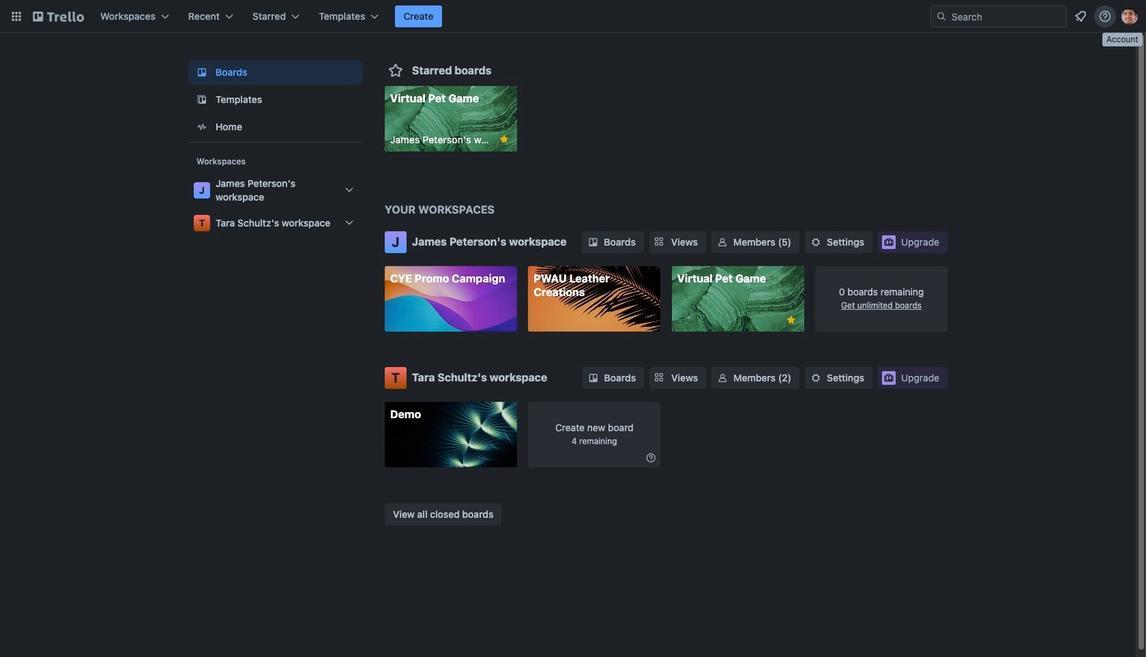 Task type: locate. For each thing, give the bounding box(es) containing it.
open information menu image
[[1099, 10, 1112, 23]]

template board image
[[194, 91, 210, 108]]

1 vertical spatial sm image
[[587, 371, 600, 385]]

1 sm image from the top
[[586, 235, 600, 249]]

2 sm image from the top
[[587, 371, 600, 385]]

sm image
[[716, 235, 729, 249], [809, 235, 823, 249], [716, 371, 730, 385], [809, 371, 823, 385], [644, 451, 658, 465]]

0 vertical spatial sm image
[[586, 235, 600, 249]]

sm image
[[586, 235, 600, 249], [587, 371, 600, 385]]

board image
[[194, 64, 210, 81]]

Search field
[[947, 7, 1067, 26]]

tooltip
[[1103, 33, 1143, 46]]

0 notifications image
[[1073, 8, 1089, 25]]



Task type: vqa. For each thing, say whether or not it's contained in the screenshot.
second sm icon from the bottom of the page
no



Task type: describe. For each thing, give the bounding box(es) containing it.
back to home image
[[33, 5, 84, 27]]

primary element
[[0, 0, 1146, 33]]

james peterson (jamespeterson93) image
[[1122, 8, 1138, 25]]

click to unstar this board. it will be removed from your starred list. image
[[498, 133, 510, 145]]

search image
[[936, 11, 947, 22]]

home image
[[194, 119, 210, 135]]



